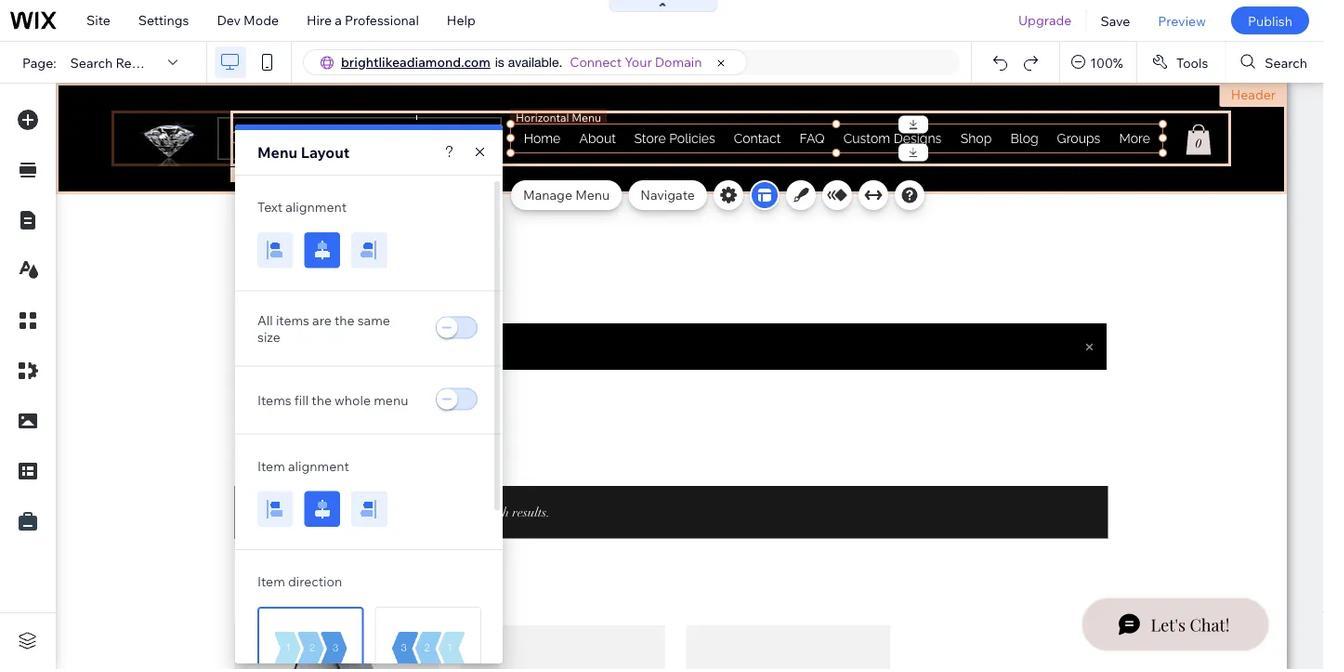 Task type: describe. For each thing, give the bounding box(es) containing it.
dev mode
[[217, 12, 279, 28]]

manage menu
[[523, 187, 610, 203]]

direction
[[288, 574, 342, 590]]

size
[[257, 329, 280, 345]]

search results
[[70, 54, 160, 70]]

mode
[[244, 12, 279, 28]]

is
[[495, 54, 505, 70]]

100%
[[1090, 54, 1124, 70]]

hire
[[307, 12, 332, 28]]

tools button
[[1137, 42, 1225, 83]]

items
[[276, 312, 309, 328]]

results
[[116, 54, 160, 70]]

2
[[279, 168, 285, 182]]

switch for menu
[[434, 387, 481, 413]]

preview button
[[1144, 0, 1220, 41]]

0 vertical spatial menu
[[257, 143, 297, 162]]

alignment for text alignment
[[286, 199, 347, 215]]

layout
[[301, 143, 350, 162]]

preview
[[1158, 12, 1206, 29]]

column 2
[[236, 168, 285, 182]]

connect
[[570, 54, 622, 70]]

item for item direction
[[257, 574, 285, 590]]

item for item alignment
[[257, 458, 285, 474]]

the inside all items are the same size
[[335, 312, 355, 328]]

header
[[1231, 86, 1276, 103]]

publish button
[[1231, 7, 1310, 34]]

1 vertical spatial the
[[312, 392, 332, 408]]

search button
[[1226, 42, 1324, 83]]

100% button
[[1061, 42, 1137, 83]]

site
[[86, 12, 110, 28]]

a
[[335, 12, 342, 28]]

save button
[[1087, 0, 1144, 41]]



Task type: vqa. For each thing, say whether or not it's contained in the screenshot.
Search button
yes



Task type: locate. For each thing, give the bounding box(es) containing it.
item
[[257, 458, 285, 474], [257, 574, 285, 590]]

item left direction
[[257, 574, 285, 590]]

1 horizontal spatial the
[[335, 312, 355, 328]]

items
[[257, 392, 292, 408]]

1 search from the left
[[70, 54, 113, 70]]

items fill the whole menu
[[257, 392, 408, 408]]

the
[[335, 312, 355, 328], [312, 392, 332, 408]]

alignment down items fill the whole menu
[[288, 458, 349, 474]]

menu up 2
[[257, 143, 297, 162]]

is available. connect your domain
[[495, 54, 702, 70]]

2 switch from the top
[[434, 387, 481, 413]]

1 horizontal spatial menu
[[575, 187, 610, 203]]

tools
[[1177, 54, 1209, 70]]

switch for same
[[434, 316, 481, 342]]

search inside button
[[1265, 54, 1308, 70]]

publish
[[1248, 12, 1293, 29]]

the right fill
[[312, 392, 332, 408]]

all
[[257, 312, 273, 328]]

domain
[[655, 54, 702, 70]]

same
[[358, 312, 390, 328]]

the right are
[[335, 312, 355, 328]]

text alignment
[[257, 199, 347, 215]]

fill
[[294, 392, 309, 408]]

1 vertical spatial switch
[[434, 387, 481, 413]]

help
[[447, 12, 476, 28]]

search for search results
[[70, 54, 113, 70]]

0 vertical spatial the
[[335, 312, 355, 328]]

are
[[312, 312, 332, 328]]

search
[[70, 54, 113, 70], [1265, 54, 1308, 70]]

column
[[236, 168, 277, 182]]

whole
[[335, 392, 371, 408]]

hire a professional
[[307, 12, 419, 28]]

item down items
[[257, 458, 285, 474]]

dev
[[217, 12, 241, 28]]

switch right same
[[434, 316, 481, 342]]

1 item from the top
[[257, 458, 285, 474]]

item alignment
[[257, 458, 349, 474]]

all items are the same size
[[257, 312, 390, 345]]

1 vertical spatial menu
[[575, 187, 610, 203]]

alignment for item alignment
[[288, 458, 349, 474]]

0 horizontal spatial search
[[70, 54, 113, 70]]

1 horizontal spatial search
[[1265, 54, 1308, 70]]

menu layout
[[257, 143, 350, 162]]

1 vertical spatial alignment
[[288, 458, 349, 474]]

0 vertical spatial alignment
[[286, 199, 347, 215]]

manage
[[523, 187, 572, 203]]

2 search from the left
[[1265, 54, 1308, 70]]

search down site
[[70, 54, 113, 70]]

0 vertical spatial switch
[[434, 316, 481, 342]]

professional
[[345, 12, 419, 28]]

navigate
[[641, 187, 695, 203]]

your
[[625, 54, 652, 70]]

text
[[257, 199, 283, 215]]

0 horizontal spatial the
[[312, 392, 332, 408]]

1 vertical spatial item
[[257, 574, 285, 590]]

save
[[1101, 12, 1130, 29]]

brightlikeadiamond.com
[[341, 54, 491, 70]]

upgrade
[[1019, 12, 1072, 28]]

menu
[[257, 143, 297, 162], [575, 187, 610, 203]]

0 horizontal spatial menu
[[257, 143, 297, 162]]

2 item from the top
[[257, 574, 285, 590]]

item direction
[[257, 574, 342, 590]]

available.
[[508, 54, 563, 70]]

alignment
[[286, 199, 347, 215], [288, 458, 349, 474]]

menu right manage
[[575, 187, 610, 203]]

alignment right text
[[286, 199, 347, 215]]

switch
[[434, 316, 481, 342], [434, 387, 481, 413]]

0 vertical spatial item
[[257, 458, 285, 474]]

search for search
[[1265, 54, 1308, 70]]

settings
[[138, 12, 189, 28]]

menu
[[374, 392, 408, 408]]

search down publish button
[[1265, 54, 1308, 70]]

1 switch from the top
[[434, 316, 481, 342]]

switch right menu
[[434, 387, 481, 413]]



